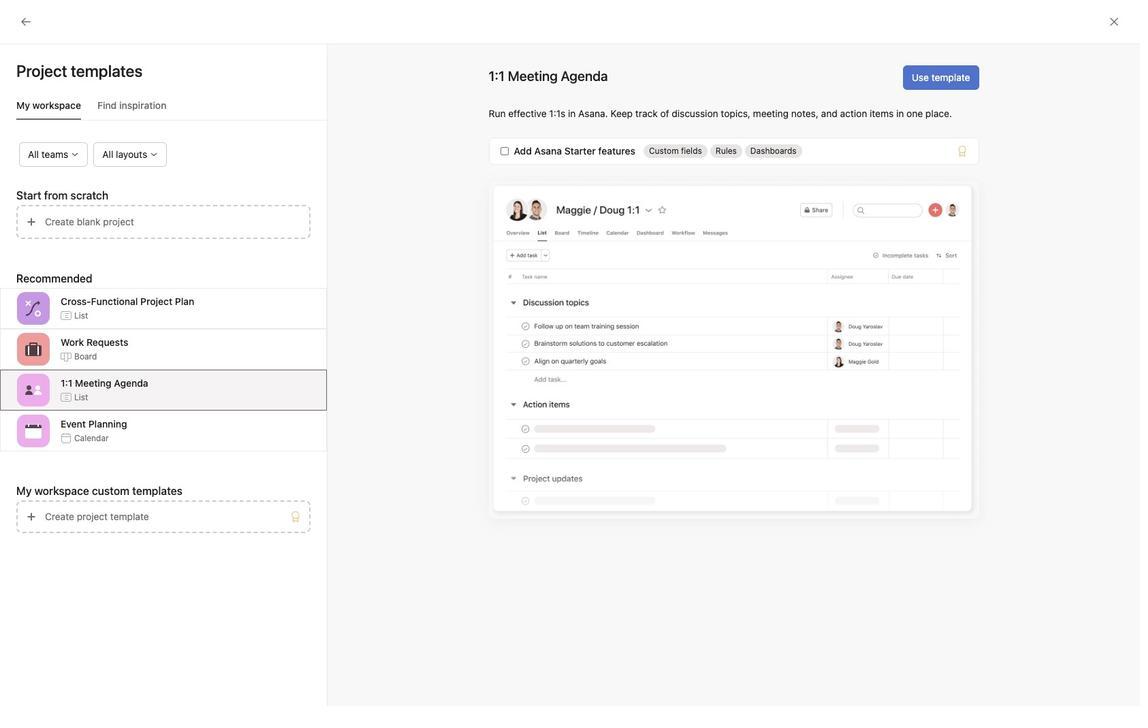Task type: locate. For each thing, give the bounding box(es) containing it.
event planning
[[61, 418, 127, 430]]

2 create from the top
[[45, 511, 74, 523]]

tasks
[[51, 68, 75, 80], [622, 148, 642, 158]]

board
[[74, 351, 97, 362]]

1 horizontal spatial in
[[897, 108, 905, 119]]

all teams button
[[19, 142, 88, 167]]

all teams
[[28, 149, 68, 160]]

list down "cross-"
[[74, 310, 88, 321]]

inbox
[[35, 90, 59, 102]]

create for from scratch
[[45, 216, 74, 228]]

0 vertical spatial my workspace
[[16, 99, 81, 111]]

my left "inbox"
[[16, 99, 30, 111]]

template
[[932, 72, 971, 83], [110, 511, 149, 523]]

1:1 up run on the left top
[[489, 68, 505, 84]]

list for functional
[[74, 310, 88, 321]]

tab list
[[16, 98, 327, 121]]

1 horizontal spatial 0
[[734, 145, 742, 161]]

0 vertical spatial asana
[[535, 145, 562, 157]]

asana right "add"
[[535, 145, 562, 157]]

0 horizontal spatial tasks
[[51, 68, 75, 80]]

workspace down my tasks
[[32, 99, 81, 111]]

global element
[[0, 33, 164, 115]]

0 right "starter"
[[610, 145, 619, 161]]

Add subject text field
[[773, 411, 1114, 430]]

dashboards
[[751, 146, 797, 156]]

asana for add
[[535, 145, 562, 157]]

Type the name of a team, a project, or people text field
[[811, 442, 1090, 459]]

1 vertical spatial list
[[74, 392, 88, 402]]

all inside all layouts dropdown button
[[102, 149, 113, 160]]

in left one
[[897, 108, 905, 119]]

0 horizontal spatial 0
[[610, 145, 619, 161]]

upcoming
[[304, 234, 350, 246]]

my up "inbox"
[[35, 68, 49, 80]]

functional
[[91, 295, 138, 307]]

add asana starter features
[[514, 145, 636, 157]]

goals
[[35, 197, 60, 209]]

0 left collaborators
[[734, 145, 742, 161]]

good
[[540, 99, 592, 125]]

2 vertical spatial project
[[77, 511, 108, 523]]

1 create from the top
[[45, 216, 74, 228]]

all
[[28, 149, 39, 160], [102, 149, 113, 160]]

0 vertical spatial create
[[45, 216, 74, 228]]

close image
[[1109, 16, 1120, 27]]

project right first
[[948, 249, 980, 261]]

asana
[[535, 145, 562, 157], [328, 530, 358, 542]]

topics,
[[721, 108, 751, 119]]

completed button
[[440, 234, 489, 253]]

inspiration
[[119, 99, 167, 111]]

1 vertical spatial workspace
[[51, 295, 99, 307]]

list
[[74, 310, 88, 321], [74, 392, 88, 402]]

track
[[636, 108, 658, 119]]

create
[[45, 216, 74, 228], [45, 511, 74, 523]]

project
[[103, 216, 134, 228], [948, 249, 980, 261], [77, 511, 108, 523]]

all for all layouts
[[102, 149, 113, 160]]

1 horizontal spatial asana
[[535, 145, 562, 157]]

asana right restore
[[328, 530, 358, 542]]

workspace
[[32, 99, 81, 111], [51, 295, 99, 307], [34, 485, 89, 497]]

start
[[16, 189, 41, 202]]

1:1 for 1:1 meeting agenda
[[489, 68, 505, 84]]

create down my workspace custom templates at the bottom left
[[45, 511, 74, 523]]

asana.
[[579, 108, 608, 119]]

0
[[610, 145, 619, 161], [734, 145, 742, 161]]

my workspace
[[16, 99, 81, 111], [35, 295, 99, 307]]

0 horizontal spatial asana
[[328, 530, 358, 542]]

and
[[822, 108, 838, 119]]

completed
[[644, 148, 685, 158]]

my workspace custom templates
[[16, 485, 183, 497]]

teams
[[41, 149, 68, 160]]

0 vertical spatial 1:1
[[489, 68, 505, 84]]

template right use
[[932, 72, 971, 83]]

meeting agenda
[[508, 68, 608, 84]]

2 all from the left
[[102, 149, 113, 160]]

1 horizontal spatial template
[[932, 72, 971, 83]]

afternoon,
[[596, 99, 691, 125]]

0 vertical spatial workspace
[[32, 99, 81, 111]]

agenda
[[114, 377, 148, 389]]

my goals
[[260, 493, 315, 509]]

1 vertical spatial 1:1
[[61, 377, 73, 389]]

in right 1:1s
[[568, 108, 576, 119]]

tasks left custom
[[622, 148, 642, 158]]

on
[[496, 530, 508, 542]]

list image
[[873, 248, 890, 265]]

0 vertical spatial project
[[103, 216, 134, 228]]

1 horizontal spatial tasks
[[622, 148, 642, 158]]

effective
[[509, 108, 547, 119]]

1:1 meeting agenda image
[[25, 382, 42, 399]]

my
[[35, 68, 49, 80], [16, 99, 30, 111], [35, 295, 49, 307], [16, 485, 32, 497]]

1 horizontal spatial all
[[102, 149, 113, 160]]

1 vertical spatial project
[[948, 249, 980, 261]]

0 vertical spatial list
[[74, 310, 88, 321]]

1:1
[[489, 68, 505, 84], [61, 377, 73, 389]]

list down meeting
[[74, 392, 88, 402]]

you
[[559, 530, 577, 542]]

all down the insights
[[28, 149, 39, 160]]

blank
[[77, 216, 101, 228]]

2 0 from the left
[[734, 145, 742, 161]]

all left layouts
[[102, 149, 113, 160]]

items
[[870, 108, 894, 119]]

collaborators
[[745, 148, 796, 158]]

find
[[97, 99, 117, 111]]

plan
[[175, 295, 194, 307]]

my workspace link
[[8, 290, 155, 312]]

1:1 for 1:1 meeting agenda
[[61, 377, 73, 389]]

my workspace down recommended
[[35, 295, 99, 307]]

1 vertical spatial my workspace
[[35, 295, 99, 307]]

1 list from the top
[[74, 310, 88, 321]]

tasks up "inbox"
[[51, 68, 75, 80]]

tasks inside global element
[[51, 68, 75, 80]]

1 vertical spatial template
[[110, 511, 149, 523]]

our
[[909, 249, 925, 261]]

1 horizontal spatial 1:1
[[489, 68, 505, 84]]

my inside tab list
[[16, 99, 30, 111]]

all inside all teams dropdown button
[[28, 149, 39, 160]]

workspace inside teams element
[[51, 295, 99, 307]]

in
[[568, 108, 576, 119], [897, 108, 905, 119]]

workspace down recommended
[[51, 295, 99, 307]]

0 vertical spatial tasks
[[51, 68, 75, 80]]

1 0 from the left
[[610, 145, 619, 161]]

0 horizontal spatial all
[[28, 149, 39, 160]]

project down my workspace custom templates at the bottom left
[[77, 511, 108, 523]]

all for all teams
[[28, 149, 39, 160]]

create blank project
[[45, 216, 134, 228]]

dialog
[[773, 369, 1114, 707]]

my down "event planning" icon at bottom
[[16, 485, 32, 497]]

template down the custom templates
[[110, 511, 149, 523]]

1 vertical spatial tasks
[[622, 148, 642, 158]]

my workspace down my tasks
[[16, 99, 81, 111]]

my workspace inside teams element
[[35, 295, 99, 307]]

custom templates
[[92, 485, 183, 497]]

1 all from the left
[[28, 149, 39, 160]]

create blank project button
[[16, 205, 311, 239]]

one
[[907, 108, 924, 119]]

0 for collaborators
[[734, 145, 742, 161]]

reporting link
[[8, 149, 155, 170]]

project
[[140, 295, 173, 307]]

hide sidebar image
[[18, 11, 29, 22]]

0 horizontal spatial in
[[568, 108, 576, 119]]

1 vertical spatial asana
[[328, 530, 358, 542]]

my inside teams element
[[35, 295, 49, 307]]

my tasks
[[35, 68, 75, 80]]

1 vertical spatial create
[[45, 511, 74, 523]]

2 list from the top
[[74, 392, 88, 402]]

0 horizontal spatial 1:1
[[61, 377, 73, 389]]

create down goals
[[45, 216, 74, 228]]

insights element
[[0, 124, 164, 217]]

my down recommended
[[35, 295, 49, 307]]

workspace up create project template
[[34, 485, 89, 497]]

project right blank
[[103, 216, 134, 228]]

None checkbox
[[501, 147, 509, 155]]

insights
[[16, 130, 52, 142]]

1:1 left meeting
[[61, 377, 73, 389]]

to
[[413, 530, 423, 542]]

the
[[511, 530, 527, 542]]



Task type: describe. For each thing, give the bounding box(es) containing it.
0 vertical spatial template
[[932, 72, 971, 83]]

rules
[[716, 146, 737, 156]]

custom fields
[[649, 146, 702, 156]]

recommended
[[16, 273, 92, 285]]

reporting
[[35, 153, 78, 165]]

my workspace inside tab list
[[16, 99, 81, 111]]

my inside global element
[[35, 68, 49, 80]]

discussion
[[672, 108, 719, 119]]

goals
[[530, 530, 556, 542]]

list for meeting
[[74, 392, 88, 402]]

keep
[[611, 108, 633, 119]]

my tasks link
[[304, 209, 630, 230]]

my tasks link
[[8, 63, 155, 85]]

add
[[514, 145, 532, 157]]

calendar
[[74, 433, 109, 443]]

completed
[[440, 234, 489, 246]]

upcoming button
[[304, 234, 350, 253]]

add profile photo image
[[260, 203, 293, 236]]

meeting
[[754, 108, 789, 119]]

layouts
[[116, 149, 147, 160]]

planning
[[88, 418, 127, 430]]

go back image
[[20, 16, 31, 27]]

project for create blank project
[[103, 216, 134, 228]]

our first project link
[[909, 249, 980, 261]]

custom
[[649, 146, 679, 156]]

1:1s
[[550, 108, 566, 119]]

event
[[61, 418, 86, 430]]

all layouts
[[102, 149, 147, 160]]

goals link
[[8, 192, 155, 214]]

tasks completed
[[622, 148, 685, 158]]

kendall
[[695, 99, 764, 125]]

our first project
[[909, 249, 980, 261]]

project for our first project
[[948, 249, 980, 261]]

run
[[489, 108, 506, 119]]

tab list containing my workspace
[[16, 98, 327, 121]]

make
[[425, 530, 452, 542]]

asana for restore
[[328, 530, 358, 542]]

work requests image
[[25, 341, 42, 358]]

work
[[61, 336, 84, 348]]

traction
[[455, 530, 493, 542]]

teams element
[[0, 266, 164, 315]]

own.
[[580, 530, 603, 542]]

event planning image
[[25, 423, 42, 440]]

start from scratch
[[16, 189, 108, 202]]

create project template button
[[16, 501, 311, 534]]

restore
[[287, 530, 325, 542]]

2 vertical spatial workspace
[[34, 485, 89, 497]]

inbox link
[[8, 85, 155, 107]]

action
[[841, 108, 868, 119]]

use
[[912, 72, 930, 83]]

cross-functional project plan image
[[25, 301, 42, 317]]

my tasks
[[304, 210, 358, 226]]

place.
[[926, 108, 953, 119]]

2 in from the left
[[897, 108, 905, 119]]

0 horizontal spatial template
[[110, 511, 149, 523]]

0 for tasks completed
[[610, 145, 619, 161]]

from scratch
[[44, 189, 108, 202]]

cross-functional project plan
[[61, 295, 194, 307]]

people
[[675, 492, 717, 508]]

features
[[599, 145, 636, 157]]

first
[[928, 249, 946, 261]]

1:1 meeting agenda
[[61, 377, 148, 389]]

all layouts button
[[94, 142, 167, 167]]

create project template
[[45, 511, 149, 523]]

advanced
[[361, 530, 410, 542]]

1:1 meeting agenda
[[489, 68, 608, 84]]

project templates
[[16, 61, 143, 80]]

restore asana advanced to make traction on the goals you own.
[[287, 530, 603, 542]]

requests
[[87, 336, 128, 348]]

good afternoon, kendall
[[540, 99, 764, 125]]

fields
[[681, 146, 702, 156]]

use template button
[[904, 65, 980, 90]]

cross-
[[61, 295, 91, 307]]

workspace inside tab list
[[32, 99, 81, 111]]

work requests
[[61, 336, 128, 348]]

starter
[[565, 145, 596, 157]]

1 in from the left
[[568, 108, 576, 119]]

create for workspace
[[45, 511, 74, 523]]

meeting
[[75, 377, 112, 389]]

notes,
[[792, 108, 819, 119]]

run effective 1:1s in asana. keep track of discussion topics, meeting notes, and action items in one place.
[[489, 108, 953, 119]]

find inspiration
[[97, 99, 167, 111]]



Task type: vqa. For each thing, say whether or not it's contained in the screenshot.
Restore Asana Advanced To Make Traction On The Goals You Own.
yes



